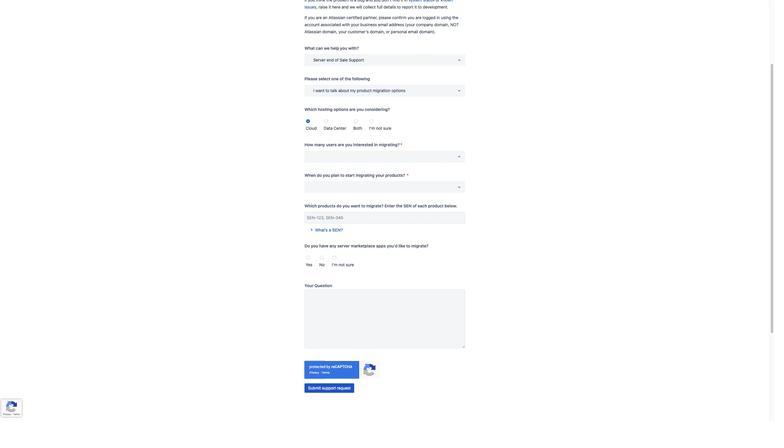 Task type: describe. For each thing, give the bounding box(es) containing it.
1 vertical spatial want
[[351, 203, 360, 208]]

how many users are you interested in migrating? *
[[305, 142, 402, 147]]

are right the users
[[338, 142, 344, 147]]

which for which products do you want to migrate? enter the sen of each product below.
[[305, 203, 317, 208]]

many
[[314, 142, 325, 147]]

known issues
[[305, 0, 453, 9]]

0 vertical spatial *
[[400, 142, 402, 147]]

0 vertical spatial atlassian
[[329, 15, 346, 20]]

server end of sale support
[[313, 57, 364, 62]]

submit support request
[[308, 386, 351, 391]]

0 horizontal spatial domain,
[[323, 29, 338, 34]]

what's
[[315, 228, 328, 232]]

1 horizontal spatial of
[[340, 76, 344, 81]]

no
[[320, 262, 325, 267]]

a
[[329, 228, 331, 232]]

1 it from the left
[[329, 4, 331, 9]]

business
[[361, 22, 377, 27]]

request
[[337, 386, 351, 391]]

0 vertical spatial do
[[317, 173, 322, 178]]

0 vertical spatial want
[[316, 88, 325, 93]]

known
[[441, 0, 453, 2]]

help
[[331, 46, 339, 51]]

sale
[[340, 57, 348, 62]]

1 horizontal spatial i'm
[[369, 126, 375, 131]]

end
[[327, 57, 334, 62]]

center
[[334, 126, 346, 131]]

using
[[441, 15, 451, 20]]

have
[[319, 243, 328, 248]]

to right like
[[406, 243, 410, 248]]

1 horizontal spatial domain,
[[370, 29, 385, 34]]

1 vertical spatial in
[[374, 142, 378, 147]]

each
[[418, 203, 427, 208]]

the inside if you are an atlassian certified partner, please confirm you are logged in using the account associated with your business email address (your company domain, not atlassian domain, your customer's domain, or personal email domain).
[[452, 15, 458, 20]]

details
[[384, 4, 396, 9]]

what can we help you with?
[[305, 46, 359, 51]]

2 horizontal spatial domain,
[[434, 22, 449, 27]]

please select one of the following
[[305, 76, 370, 81]]

are up "company"
[[416, 15, 422, 20]]

please
[[379, 15, 391, 20]]

0 horizontal spatial options
[[334, 107, 348, 112]]

server
[[313, 57, 326, 62]]

products
[[318, 203, 336, 208]]

address
[[389, 22, 404, 27]]

your question
[[305, 283, 332, 288]]

confirm
[[392, 15, 407, 20]]

if
[[305, 15, 307, 20]]

in inside if you are an atlassian certified partner, please confirm you are logged in using the account associated with your business email address (your company domain, not atlassian domain, your customer's domain, or personal email domain).
[[437, 15, 440, 20]]

to right report
[[418, 4, 422, 9]]

Your Question text field
[[305, 290, 465, 348]]

select
[[319, 76, 331, 81]]

with?
[[348, 46, 359, 51]]

if you are an atlassian certified partner, please confirm you are logged in using the account associated with your business email address (your company domain, not atlassian domain, your customer's domain, or personal email domain).
[[305, 15, 459, 34]]

you left the interested
[[345, 142, 352, 147]]

question
[[315, 283, 332, 288]]

which products do you want to migrate? enter the sen of each product below.
[[305, 203, 457, 208]]

please
[[305, 76, 318, 81]]

logged
[[423, 15, 436, 20]]

when do you plan to start migrating your products? *
[[305, 173, 409, 178]]

talk
[[331, 88, 337, 93]]

you'd
[[387, 243, 398, 248]]

(your
[[405, 22, 415, 27]]

enter
[[385, 203, 395, 208]]

customer's
[[348, 29, 369, 34]]

with
[[342, 22, 350, 27]]

migration
[[373, 88, 391, 93]]

option group for marketplace
[[305, 252, 465, 268]]

marketplace
[[351, 243, 375, 248]]

2 vertical spatial of
[[413, 203, 417, 208]]

will
[[356, 4, 362, 9]]

your
[[305, 283, 314, 288]]

0 horizontal spatial not
[[339, 262, 345, 267]]

yes
[[306, 262, 312, 267]]

associated
[[321, 22, 341, 27]]

, raise it here and we will collect full details to report it to development.
[[316, 4, 449, 9]]

0 vertical spatial options
[[392, 88, 406, 93]]

an
[[323, 15, 328, 20]]

open image
[[456, 57, 463, 64]]

below.
[[445, 203, 457, 208]]

to up which products do you want to migrate? enter the sen of each product below. text field
[[361, 203, 365, 208]]

sen?
[[332, 228, 343, 232]]

and
[[342, 4, 349, 9]]

i want to talk about my product migration options
[[313, 88, 406, 93]]

open image for when do you plan to start migrating your products?
[[456, 153, 463, 160]]

submit
[[308, 386, 321, 391]]



Task type: vqa. For each thing, say whether or not it's contained in the screenshot.
bug
no



Task type: locate. For each thing, give the bounding box(es) containing it.
collect
[[363, 4, 376, 9]]

0 vertical spatial sure
[[383, 126, 392, 131]]

Which products do you want to migrate? Enter the SEN of each product below.  text field
[[305, 212, 465, 224]]

0 vertical spatial migrate?
[[366, 203, 384, 208]]

migrate? right like
[[411, 243, 429, 248]]

i'm not sure
[[369, 126, 392, 131], [332, 262, 354, 267]]

3 open image from the top
[[456, 184, 463, 191]]

in left using at top right
[[437, 15, 440, 20]]

you
[[308, 15, 315, 20], [408, 15, 415, 20], [340, 46, 347, 51], [357, 107, 364, 112], [345, 142, 352, 147], [323, 173, 330, 178], [343, 203, 350, 208], [311, 243, 318, 248]]

atlassian
[[329, 15, 346, 20], [305, 29, 321, 34]]

issues
[[305, 4, 316, 9]]

are down my
[[349, 107, 356, 112]]

what's a sen? button
[[305, 221, 347, 236]]

1 horizontal spatial *
[[407, 173, 409, 178]]

0 horizontal spatial atlassian
[[305, 29, 321, 34]]

0 horizontal spatial we
[[324, 46, 330, 51]]

1 vertical spatial options
[[334, 107, 348, 112]]

it left 'here'
[[329, 4, 331, 9]]

option group containing yes
[[305, 252, 465, 268]]

plan
[[331, 173, 340, 178]]

to left report
[[397, 4, 401, 9]]

1 vertical spatial the
[[345, 76, 351, 81]]

0 horizontal spatial product
[[357, 88, 372, 93]]

0 horizontal spatial *
[[400, 142, 402, 147]]

sen
[[404, 203, 412, 208]]

None radio
[[306, 119, 310, 123], [324, 119, 328, 123], [306, 256, 310, 260], [320, 256, 324, 260], [332, 256, 336, 260], [306, 119, 310, 123], [324, 119, 328, 123], [306, 256, 310, 260], [320, 256, 324, 260], [332, 256, 336, 260]]

0 vertical spatial not
[[376, 126, 382, 131]]

full
[[377, 4, 383, 9]]

1 horizontal spatial it
[[415, 4, 417, 9]]

0 vertical spatial in
[[437, 15, 440, 20]]

support
[[349, 57, 364, 62]]

do
[[305, 243, 310, 248]]

i
[[313, 88, 314, 93]]

account
[[305, 22, 320, 27]]

do right products
[[337, 203, 342, 208]]

options right hosting
[[334, 107, 348, 112]]

i'm
[[369, 126, 375, 131], [332, 262, 338, 267]]

products?
[[385, 173, 405, 178]]

apps
[[376, 243, 386, 248]]

0 vertical spatial i'm
[[369, 126, 375, 131]]

1 vertical spatial which
[[305, 203, 317, 208]]

you left considering?
[[357, 107, 364, 112]]

2 horizontal spatial the
[[452, 15, 458, 20]]

migrating?
[[379, 142, 400, 147]]

here
[[332, 4, 341, 9]]

* right the products?
[[407, 173, 409, 178]]

not
[[451, 22, 459, 27]]

of right end
[[335, 57, 339, 62]]

to
[[397, 4, 401, 9], [418, 4, 422, 9], [326, 88, 329, 93], [341, 173, 345, 178], [361, 203, 365, 208], [406, 243, 410, 248]]

,
[[316, 4, 318, 9]]

how
[[305, 142, 313, 147]]

start
[[346, 173, 355, 178]]

i'm right 'both'
[[369, 126, 375, 131]]

1 horizontal spatial email
[[408, 29, 418, 34]]

options right migration
[[392, 88, 406, 93]]

users
[[326, 142, 337, 147]]

0 horizontal spatial of
[[335, 57, 339, 62]]

one
[[332, 76, 339, 81]]

or
[[386, 29, 390, 34]]

2 vertical spatial your
[[376, 173, 384, 178]]

you left plan
[[323, 173, 330, 178]]

1 vertical spatial not
[[339, 262, 345, 267]]

option group down apps
[[305, 252, 465, 268]]

domain, down using at top right
[[434, 22, 449, 27]]

0 horizontal spatial it
[[329, 4, 331, 9]]

email down the please
[[378, 22, 388, 27]]

which for which hosting options are you considering?
[[305, 107, 317, 112]]

domain).
[[419, 29, 436, 34]]

data
[[324, 126, 333, 131]]

0 vertical spatial the
[[452, 15, 458, 20]]

email
[[378, 22, 388, 27], [408, 29, 418, 34]]

1 vertical spatial open image
[[456, 153, 463, 160]]

the up not
[[452, 15, 458, 20]]

you up (your
[[408, 15, 415, 20]]

1 vertical spatial i'm not sure
[[332, 262, 354, 267]]

1 vertical spatial your
[[339, 29, 347, 34]]

1 vertical spatial of
[[340, 76, 344, 81]]

personal
[[391, 29, 407, 34]]

migrate?
[[366, 203, 384, 208], [411, 243, 429, 248]]

to left talk
[[326, 88, 329, 93]]

the up 'about'
[[345, 76, 351, 81]]

2 which from the top
[[305, 203, 317, 208]]

want right i
[[316, 88, 325, 93]]

option group containing cloud
[[305, 115, 465, 132]]

0 horizontal spatial sure
[[346, 262, 354, 267]]

option group down considering?
[[305, 115, 465, 132]]

atlassian down account
[[305, 29, 321, 34]]

1 vertical spatial email
[[408, 29, 418, 34]]

you right help
[[340, 46, 347, 51]]

2 horizontal spatial of
[[413, 203, 417, 208]]

not down considering?
[[376, 126, 382, 131]]

1 vertical spatial option group
[[305, 252, 465, 268]]

0 horizontal spatial in
[[374, 142, 378, 147]]

you right if
[[308, 15, 315, 20]]

0 horizontal spatial your
[[339, 29, 347, 34]]

1 horizontal spatial migrate?
[[411, 243, 429, 248]]

0 horizontal spatial i'm
[[332, 262, 338, 267]]

do
[[317, 173, 322, 178], [337, 203, 342, 208]]

0 horizontal spatial email
[[378, 22, 388, 27]]

1 horizontal spatial atlassian
[[329, 15, 346, 20]]

certified
[[347, 15, 362, 20]]

option group
[[305, 115, 465, 132], [305, 252, 465, 268]]

2 vertical spatial open image
[[456, 184, 463, 191]]

migrate? left "enter"
[[366, 203, 384, 208]]

your right the migrating
[[376, 173, 384, 178]]

open image
[[456, 87, 463, 94], [456, 153, 463, 160], [456, 184, 463, 191]]

following
[[352, 76, 370, 81]]

can
[[316, 46, 323, 51]]

are
[[316, 15, 322, 20], [416, 15, 422, 20], [349, 107, 356, 112], [338, 142, 344, 147]]

the left sen
[[396, 203, 403, 208]]

hosting
[[318, 107, 333, 112]]

your down certified
[[351, 22, 359, 27]]

1 vertical spatial sure
[[346, 262, 354, 267]]

the
[[452, 15, 458, 20], [345, 76, 351, 81], [396, 203, 403, 208]]

0 horizontal spatial migrate?
[[366, 203, 384, 208]]

company
[[416, 22, 433, 27]]

we right the can
[[324, 46, 330, 51]]

2 open image from the top
[[456, 153, 463, 160]]

1 vertical spatial *
[[407, 173, 409, 178]]

in right the interested
[[374, 142, 378, 147]]

1 horizontal spatial in
[[437, 15, 440, 20]]

open image for which hosting options are you considering?
[[456, 87, 463, 94]]

not
[[376, 126, 382, 131], [339, 262, 345, 267]]

want right products
[[351, 203, 360, 208]]

email down (your
[[408, 29, 418, 34]]

raise
[[319, 4, 328, 9]]

of right sen
[[413, 203, 417, 208]]

do right "when"
[[317, 173, 322, 178]]

1 option group from the top
[[305, 115, 465, 132]]

it
[[329, 4, 331, 9], [415, 4, 417, 9]]

data center
[[324, 126, 346, 131]]

1 vertical spatial migrate?
[[411, 243, 429, 248]]

submit support request button
[[305, 384, 354, 393]]

when
[[305, 173, 316, 178]]

1 vertical spatial i'm
[[332, 262, 338, 267]]

1 which from the top
[[305, 107, 317, 112]]

domain, down associated
[[323, 29, 338, 34]]

which left products
[[305, 203, 317, 208]]

which left hosting
[[305, 107, 317, 112]]

option group for considering?
[[305, 115, 465, 132]]

not down server
[[339, 262, 345, 267]]

2 horizontal spatial your
[[376, 173, 384, 178]]

1 horizontal spatial i'm not sure
[[369, 126, 392, 131]]

1 vertical spatial atlassian
[[305, 29, 321, 34]]

i'm not sure down server
[[332, 262, 354, 267]]

cloud
[[306, 126, 317, 131]]

0 horizontal spatial the
[[345, 76, 351, 81]]

i'm right no
[[332, 262, 338, 267]]

2 option group from the top
[[305, 252, 465, 268]]

product right my
[[357, 88, 372, 93]]

1 vertical spatial product
[[428, 203, 444, 208]]

atlassian up associated
[[329, 15, 346, 20]]

0 vertical spatial of
[[335, 57, 339, 62]]

of right one
[[340, 76, 344, 81]]

your down with on the top
[[339, 29, 347, 34]]

1 horizontal spatial we
[[350, 4, 355, 9]]

server
[[338, 243, 350, 248]]

0 horizontal spatial i'm not sure
[[332, 262, 354, 267]]

1 horizontal spatial not
[[376, 126, 382, 131]]

1 vertical spatial do
[[337, 203, 342, 208]]

what
[[305, 46, 315, 51]]

2 vertical spatial the
[[396, 203, 403, 208]]

0 vertical spatial option group
[[305, 115, 465, 132]]

do you have any server marketplace apps you'd like to migrate?
[[305, 243, 429, 248]]

it right report
[[415, 4, 417, 9]]

domain, left or
[[370, 29, 385, 34]]

we
[[350, 4, 355, 9], [324, 46, 330, 51]]

None radio
[[354, 119, 358, 123], [370, 119, 374, 123], [354, 119, 358, 123], [370, 119, 374, 123]]

options
[[392, 88, 406, 93], [334, 107, 348, 112]]

are left an
[[316, 15, 322, 20]]

0 vertical spatial product
[[357, 88, 372, 93]]

sure up migrating?
[[383, 126, 392, 131]]

sure down server
[[346, 262, 354, 267]]

my
[[350, 88, 356, 93]]

in
[[437, 15, 440, 20], [374, 142, 378, 147]]

0 horizontal spatial want
[[316, 88, 325, 93]]

about
[[338, 88, 349, 93]]

you right products
[[343, 203, 350, 208]]

1 horizontal spatial your
[[351, 22, 359, 27]]

1 horizontal spatial want
[[351, 203, 360, 208]]

considering?
[[365, 107, 390, 112]]

0 vertical spatial open image
[[456, 87, 463, 94]]

you right the do
[[311, 243, 318, 248]]

partner,
[[363, 15, 378, 20]]

0 vertical spatial your
[[351, 22, 359, 27]]

1 vertical spatial we
[[324, 46, 330, 51]]

like
[[399, 243, 405, 248]]

0 vertical spatial which
[[305, 107, 317, 112]]

report
[[402, 4, 414, 9]]

development.
[[423, 4, 449, 9]]

product right each
[[428, 203, 444, 208]]

known issues link
[[305, 0, 453, 9]]

0 vertical spatial i'm not sure
[[369, 126, 392, 131]]

any
[[329, 243, 336, 248]]

interested
[[353, 142, 373, 147]]

your
[[351, 22, 359, 27], [339, 29, 347, 34], [376, 173, 384, 178]]

1 horizontal spatial do
[[337, 203, 342, 208]]

0 horizontal spatial do
[[317, 173, 322, 178]]

2 it from the left
[[415, 4, 417, 9]]

1 open image from the top
[[456, 87, 463, 94]]

0 vertical spatial we
[[350, 4, 355, 9]]

we left will
[[350, 4, 355, 9]]

which hosting options are you considering?
[[305, 107, 390, 112]]

i'm not sure up migrating?
[[369, 126, 392, 131]]

0 vertical spatial email
[[378, 22, 388, 27]]

1 horizontal spatial the
[[396, 203, 403, 208]]

1 horizontal spatial options
[[392, 88, 406, 93]]

1 horizontal spatial sure
[[383, 126, 392, 131]]

to right plan
[[341, 173, 345, 178]]

1 horizontal spatial product
[[428, 203, 444, 208]]

migrating
[[356, 173, 375, 178]]

* right migrating?
[[400, 142, 402, 147]]



